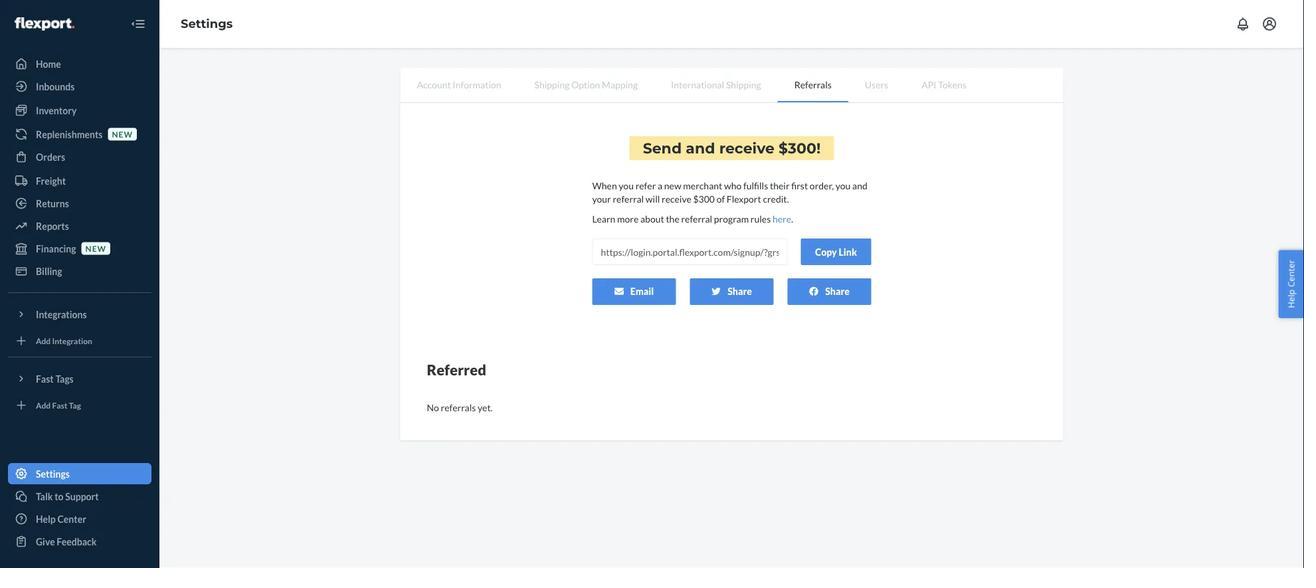 Task type: describe. For each thing, give the bounding box(es) containing it.
0 horizontal spatial help center
[[36, 513, 86, 525]]

share for "facebook" icon on the right of the page
[[826, 286, 850, 297]]

integration
[[52, 336, 92, 346]]

account information
[[417, 79, 502, 90]]

who
[[725, 180, 742, 191]]

when you refer a new merchant who fulfills their first order, you and your referral will receive
[[593, 180, 868, 204]]

help center link
[[8, 509, 152, 530]]

option
[[572, 79, 600, 90]]

support
[[65, 491, 99, 502]]

replenishments
[[36, 129, 103, 140]]

freight
[[36, 175, 66, 186]]

of
[[717, 193, 725, 204]]

home
[[36, 58, 61, 69]]

1 share link from the left
[[690, 279, 774, 305]]

copy
[[816, 246, 837, 258]]

program
[[714, 213, 749, 224]]

integrations
[[36, 309, 87, 320]]

referral inside when you refer a new merchant who fulfills their first order, you and your referral will receive
[[613, 193, 644, 204]]

the
[[666, 213, 680, 224]]

talk to support
[[36, 491, 99, 502]]

0 vertical spatial receive
[[720, 139, 775, 157]]

fulfills
[[744, 180, 769, 191]]

facebook image
[[810, 287, 819, 296]]

merchant
[[684, 180, 723, 191]]

talk to support button
[[8, 486, 152, 507]]

add integration
[[36, 336, 92, 346]]

users tab
[[849, 68, 905, 101]]

inbounds
[[36, 81, 75, 92]]

credit.
[[763, 193, 789, 204]]

more
[[618, 213, 639, 224]]

integrations button
[[8, 304, 152, 325]]

to
[[55, 491, 64, 502]]

0 horizontal spatial $300
[[694, 193, 715, 204]]

add fast tag link
[[8, 395, 152, 416]]

no
[[427, 402, 439, 413]]

email
[[631, 286, 654, 297]]

0 horizontal spatial center
[[57, 513, 86, 525]]

close navigation image
[[130, 16, 146, 32]]

share for twitter image
[[728, 286, 752, 297]]

1 horizontal spatial settings
[[181, 16, 233, 31]]

tag
[[69, 400, 81, 410]]

home link
[[8, 53, 152, 74]]

api
[[922, 79, 937, 90]]

and inside when you refer a new merchant who fulfills their first order, you and your referral will receive
[[853, 180, 868, 191]]

copy link
[[816, 246, 857, 258]]

referrals
[[441, 402, 476, 413]]

send
[[643, 139, 682, 157]]

refer
[[636, 180, 656, 191]]

shipping option mapping
[[535, 79, 638, 90]]

when
[[593, 180, 617, 191]]

international shipping
[[671, 79, 762, 90]]

0 vertical spatial settings link
[[181, 16, 233, 31]]

1 horizontal spatial $300
[[779, 139, 817, 157]]

help center inside button
[[1286, 260, 1298, 308]]

flexport
[[727, 193, 762, 204]]

a
[[658, 180, 663, 191]]

first
[[792, 180, 808, 191]]

fast tags button
[[8, 368, 152, 390]]

2 share link from the left
[[788, 279, 872, 305]]

billing
[[36, 266, 62, 277]]

your
[[593, 193, 611, 204]]

account information tab
[[400, 68, 518, 101]]

!
[[817, 139, 821, 157]]

add integration link
[[8, 330, 152, 352]]

account
[[417, 79, 451, 90]]

tab list containing account information
[[400, 68, 1064, 103]]

international shipping tab
[[655, 68, 778, 101]]

api tokens tab
[[905, 68, 984, 101]]

yet.
[[478, 402, 493, 413]]

.
[[792, 213, 794, 224]]

email link
[[593, 279, 676, 305]]

0 horizontal spatial settings
[[36, 468, 70, 480]]

talk
[[36, 491, 53, 502]]

0 horizontal spatial and
[[686, 139, 716, 157]]

new for replenishments
[[112, 129, 133, 139]]

tags
[[55, 373, 74, 385]]



Task type: vqa. For each thing, say whether or not it's contained in the screenshot.
the topmost contain
no



Task type: locate. For each thing, give the bounding box(es) containing it.
new for financing
[[85, 244, 106, 253]]

receive up fulfills
[[720, 139, 775, 157]]

add for add fast tag
[[36, 400, 51, 410]]

0 vertical spatial new
[[112, 129, 133, 139]]

orders
[[36, 151, 65, 163]]

share link
[[690, 279, 774, 305], [788, 279, 872, 305]]

information
[[453, 79, 502, 90]]

1 horizontal spatial you
[[836, 180, 851, 191]]

0 vertical spatial center
[[1286, 260, 1298, 287]]

$300
[[779, 139, 817, 157], [694, 193, 715, 204]]

and right order,
[[853, 180, 868, 191]]

center inside button
[[1286, 260, 1298, 287]]

tokens
[[939, 79, 967, 90]]

1 horizontal spatial new
[[112, 129, 133, 139]]

returns
[[36, 198, 69, 209]]

share right "facebook" icon on the right of the page
[[826, 286, 850, 297]]

1 horizontal spatial share
[[826, 286, 850, 297]]

add left integration
[[36, 336, 51, 346]]

1 horizontal spatial and
[[853, 180, 868, 191]]

settings link
[[181, 16, 233, 31], [8, 463, 152, 485]]

international
[[671, 79, 725, 90]]

inventory link
[[8, 100, 152, 121]]

tab list
[[400, 68, 1064, 103]]

open notifications image
[[1236, 16, 1252, 32]]

give
[[36, 536, 55, 547]]

give feedback
[[36, 536, 97, 547]]

settings
[[181, 16, 233, 31], [36, 468, 70, 480]]

0 vertical spatial $300
[[779, 139, 817, 157]]

0 vertical spatial fast
[[36, 373, 54, 385]]

$300 of flexport credit.
[[694, 193, 789, 204]]

learn more about the referral program rules here .
[[593, 213, 794, 224]]

2 add from the top
[[36, 400, 51, 410]]

1 vertical spatial referral
[[682, 213, 713, 224]]

referral up more
[[613, 193, 644, 204]]

freight link
[[8, 170, 152, 191]]

center
[[1286, 260, 1298, 287], [57, 513, 86, 525]]

learn
[[593, 213, 616, 224]]

financing
[[36, 243, 76, 254]]

you right order,
[[836, 180, 851, 191]]

1 vertical spatial receive
[[662, 193, 692, 204]]

1 share from the left
[[728, 286, 752, 297]]

share right twitter image
[[728, 286, 752, 297]]

1 vertical spatial and
[[853, 180, 868, 191]]

you
[[619, 180, 634, 191], [836, 180, 851, 191]]

$300 down "merchant"
[[694, 193, 715, 204]]

link
[[839, 246, 857, 258]]

fast left tags
[[36, 373, 54, 385]]

new
[[112, 129, 133, 139], [665, 180, 682, 191], [85, 244, 106, 253]]

you left refer
[[619, 180, 634, 191]]

help center button
[[1279, 250, 1305, 318]]

mapping
[[602, 79, 638, 90]]

twitter image
[[712, 287, 721, 296]]

0 vertical spatial and
[[686, 139, 716, 157]]

receive inside when you refer a new merchant who fulfills their first order, you and your referral will receive
[[662, 193, 692, 204]]

users
[[865, 79, 889, 90]]

2 vertical spatial new
[[85, 244, 106, 253]]

copy link button
[[801, 239, 872, 265]]

shipping option mapping tab
[[518, 68, 655, 101]]

1 horizontal spatial help center
[[1286, 260, 1298, 308]]

1 shipping from the left
[[535, 79, 570, 90]]

0 vertical spatial help
[[1286, 289, 1298, 308]]

reports link
[[8, 215, 152, 237]]

no referrals yet.
[[427, 402, 493, 413]]

0 horizontal spatial shipping
[[535, 79, 570, 90]]

2 share from the left
[[826, 286, 850, 297]]

1 vertical spatial settings link
[[8, 463, 152, 485]]

receive up the
[[662, 193, 692, 204]]

about
[[641, 213, 665, 224]]

give feedback button
[[8, 531, 152, 552]]

feedback
[[57, 536, 97, 547]]

and up "merchant"
[[686, 139, 716, 157]]

and
[[686, 139, 716, 157], [853, 180, 868, 191]]

fast left tag
[[52, 400, 67, 410]]

2 shipping from the left
[[726, 79, 762, 90]]

0 horizontal spatial you
[[619, 180, 634, 191]]

inventory
[[36, 105, 77, 116]]

2 you from the left
[[836, 180, 851, 191]]

1 horizontal spatial receive
[[720, 139, 775, 157]]

new right a
[[665, 180, 682, 191]]

0 horizontal spatial receive
[[662, 193, 692, 204]]

1 vertical spatial center
[[57, 513, 86, 525]]

help
[[1286, 289, 1298, 308], [36, 513, 56, 525]]

help center
[[1286, 260, 1298, 308], [36, 513, 86, 525]]

referrals
[[795, 79, 832, 90]]

1 vertical spatial help center
[[36, 513, 86, 525]]

2 horizontal spatial new
[[665, 180, 682, 191]]

0 horizontal spatial share
[[728, 286, 752, 297]]

billing link
[[8, 261, 152, 282]]

here link
[[773, 213, 792, 224]]

0 vertical spatial settings
[[181, 16, 233, 31]]

add fast tag
[[36, 400, 81, 410]]

0 horizontal spatial help
[[36, 513, 56, 525]]

flexport logo image
[[15, 17, 74, 31]]

here
[[773, 213, 792, 224]]

0 vertical spatial add
[[36, 336, 51, 346]]

0 vertical spatial referral
[[613, 193, 644, 204]]

$300 up first at the right of page
[[779, 139, 817, 157]]

their
[[770, 180, 790, 191]]

0 horizontal spatial new
[[85, 244, 106, 253]]

add
[[36, 336, 51, 346], [36, 400, 51, 410]]

send and receive $300 !
[[643, 139, 821, 157]]

returns link
[[8, 193, 152, 214]]

api tokens
[[922, 79, 967, 90]]

1 vertical spatial settings
[[36, 468, 70, 480]]

referred
[[427, 361, 487, 378]]

envelope image
[[615, 287, 624, 296]]

orders link
[[8, 146, 152, 168]]

add down fast tags
[[36, 400, 51, 410]]

fast tags
[[36, 373, 74, 385]]

1 you from the left
[[619, 180, 634, 191]]

1 horizontal spatial center
[[1286, 260, 1298, 287]]

new inside when you refer a new merchant who fulfills their first order, you and your referral will receive
[[665, 180, 682, 191]]

new up the orders link
[[112, 129, 133, 139]]

order,
[[810, 180, 834, 191]]

new down reports link
[[85, 244, 106, 253]]

fast inside dropdown button
[[36, 373, 54, 385]]

0 horizontal spatial referral
[[613, 193, 644, 204]]

1 horizontal spatial settings link
[[181, 16, 233, 31]]

fast
[[36, 373, 54, 385], [52, 400, 67, 410]]

referrals tab
[[778, 68, 849, 102]]

open account menu image
[[1262, 16, 1278, 32]]

help inside button
[[1286, 289, 1298, 308]]

share
[[728, 286, 752, 297], [826, 286, 850, 297]]

1 vertical spatial new
[[665, 180, 682, 191]]

shipping right international
[[726, 79, 762, 90]]

referral right the
[[682, 213, 713, 224]]

0 horizontal spatial share link
[[690, 279, 774, 305]]

1 horizontal spatial share link
[[788, 279, 872, 305]]

will
[[646, 193, 660, 204]]

1 vertical spatial add
[[36, 400, 51, 410]]

1 vertical spatial fast
[[52, 400, 67, 410]]

1 horizontal spatial shipping
[[726, 79, 762, 90]]

referral
[[613, 193, 644, 204], [682, 213, 713, 224]]

receive
[[720, 139, 775, 157], [662, 193, 692, 204]]

1 horizontal spatial help
[[1286, 289, 1298, 308]]

0 horizontal spatial settings link
[[8, 463, 152, 485]]

add for add integration
[[36, 336, 51, 346]]

1 add from the top
[[36, 336, 51, 346]]

1 vertical spatial help
[[36, 513, 56, 525]]

rules
[[751, 213, 771, 224]]

1 vertical spatial $300
[[694, 193, 715, 204]]

reports
[[36, 220, 69, 232]]

shipping left option
[[535, 79, 570, 90]]

shipping
[[535, 79, 570, 90], [726, 79, 762, 90]]

1 horizontal spatial referral
[[682, 213, 713, 224]]

None text field
[[593, 239, 788, 265]]

inbounds link
[[8, 76, 152, 97]]

0 vertical spatial help center
[[1286, 260, 1298, 308]]



